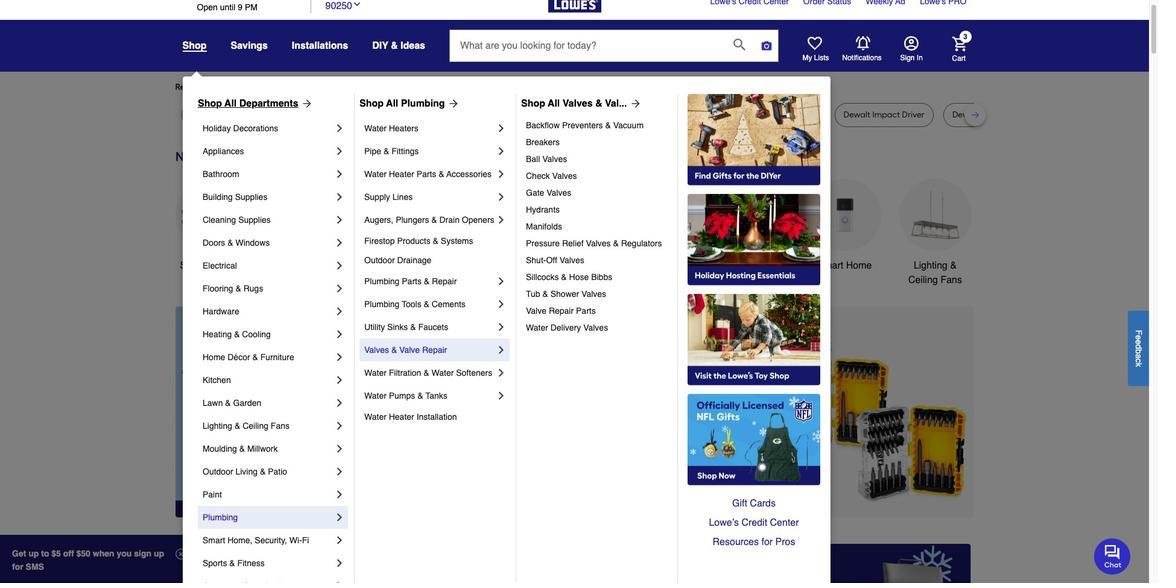 Task type: vqa. For each thing, say whether or not it's contained in the screenshot.
"Christmas"
yes



Task type: describe. For each thing, give the bounding box(es) containing it.
shop for shop all plumbing
[[360, 98, 384, 109]]

sillcocks
[[526, 273, 559, 282]]

shop all plumbing link
[[360, 97, 459, 111]]

kitchen for kitchen faucets
[[539, 261, 571, 271]]

lowe's home improvement account image
[[904, 36, 918, 51]]

building supplies link
[[203, 186, 334, 209]]

& inside the sillcocks & hose bibbs link
[[561, 273, 567, 282]]

holiday hosting essentials. image
[[688, 194, 820, 286]]

0 vertical spatial lighting & ceiling fans
[[909, 261, 962, 286]]

chevron right image for valves & valve repair
[[495, 344, 507, 357]]

4 bit from the left
[[589, 110, 599, 120]]

equipment
[[641, 275, 687, 286]]

outdoor tools & equipment
[[629, 261, 698, 286]]

plumbing for plumbing tools & cements
[[364, 300, 400, 309]]

shop these last-minute gifts. $99 or less. quantities are limited and won't last. image
[[175, 307, 370, 518]]

tub
[[526, 290, 540, 299]]

valves inside pressure relief valves & regulators link
[[586, 239, 611, 249]]

new deals every day during 25 days of deals image
[[175, 147, 974, 167]]

check valves
[[526, 171, 577, 181]]

& inside pressure relief valves & regulators link
[[613, 239, 619, 249]]

chevron right image for bathroom
[[334, 168, 346, 180]]

lowe's home improvement lists image
[[807, 36, 822, 51]]

tool
[[274, 110, 289, 120]]

4 set from the left
[[1010, 110, 1022, 120]]

water pumps & tanks
[[364, 392, 447, 401]]

lowe's credit center link
[[688, 514, 820, 533]]

1 vertical spatial fans
[[271, 422, 290, 431]]

plumbing up dewalt bit set
[[401, 98, 445, 109]]

electrical link
[[203, 255, 334, 278]]

9
[[238, 2, 243, 12]]

repair inside valve repair parts link
[[549, 306, 574, 316]]

valves inside 'ball valves' link
[[542, 154, 567, 164]]

valve repair parts
[[526, 306, 596, 316]]

officially licensed n f l gifts. shop now. image
[[688, 395, 820, 486]]

cements
[[432, 300, 466, 309]]

3 impact from the left
[[873, 110, 900, 120]]

for up departments
[[272, 82, 283, 92]]

installation
[[417, 413, 457, 422]]

0 vertical spatial bathroom
[[203, 170, 239, 179]]

paint
[[203, 490, 222, 500]]

backflow preventers & vacuum breakers
[[526, 121, 646, 147]]

0 vertical spatial valve
[[526, 306, 547, 316]]

& inside firestop products & systems link
[[433, 236, 439, 246]]

repair for plumbing parts & repair
[[432, 277, 457, 287]]

1 vertical spatial lighting & ceiling fans link
[[203, 415, 334, 438]]

shop for shop all deals
[[180, 261, 203, 271]]

moulding
[[203, 445, 237, 454]]

drill bit set
[[573, 110, 613, 120]]

water for water heaters
[[364, 124, 387, 133]]

90250
[[325, 0, 352, 11]]

parts for valve
[[576, 306, 596, 316]]

shut-
[[526, 256, 546, 265]]

tools for outdoor tools & equipment
[[667, 261, 689, 271]]

hardware link
[[203, 300, 334, 323]]

sports & fitness link
[[203, 553, 334, 576]]

outdoor drainage link
[[364, 251, 507, 270]]

hardware
[[203, 307, 239, 317]]

all for departments
[[225, 98, 237, 109]]

chevron right image for moulding & millwork
[[334, 443, 346, 455]]

resources for pros link
[[688, 533, 820, 553]]

lawn & garden link
[[203, 392, 334, 415]]

sports
[[203, 559, 227, 569]]

appliances
[[203, 147, 244, 156]]

chevron right image for water heaters
[[495, 122, 507, 135]]

heater for installation
[[389, 413, 414, 422]]

furniture
[[260, 353, 294, 363]]

hose
[[569, 273, 589, 282]]

1 horizontal spatial home
[[846, 261, 872, 271]]

all for plumbing
[[386, 98, 398, 109]]

suggestions
[[330, 82, 378, 92]]

1 horizontal spatial lighting
[[914, 261, 948, 271]]

shop all valves & val...
[[521, 98, 627, 109]]

shop all deals
[[180, 261, 243, 271]]

regulators
[[621, 239, 662, 249]]

deals
[[218, 261, 243, 271]]

scroll to item #3 element
[[678, 495, 709, 502]]

doors
[[203, 238, 225, 248]]

dewalt for dewalt bit set
[[400, 110, 427, 120]]

2 up from the left
[[154, 550, 164, 559]]

water for water filtration & water softeners
[[364, 369, 387, 378]]

valves inside check valves link
[[552, 171, 577, 181]]

& inside flooring & rugs link
[[236, 284, 241, 294]]

lowe's
[[709, 518, 739, 529]]

up to 50 percent off select tools and accessories. image
[[389, 307, 974, 518]]

smart home link
[[809, 179, 881, 273]]

chevron right image for paint
[[334, 489, 346, 501]]

chevron right image for plumbing parts & repair
[[495, 276, 507, 288]]

shop for shop all departments
[[198, 98, 222, 109]]

impact driver
[[764, 110, 816, 120]]

dewalt for dewalt impact driver
[[844, 110, 871, 120]]

wi-
[[289, 536, 302, 546]]

savings
[[231, 40, 268, 51]]

scroll to item #5 image
[[738, 496, 767, 501]]

lowe's credit center
[[709, 518, 799, 529]]

drill for dewalt drill
[[722, 110, 736, 120]]

& inside utility sinks & faucets link
[[410, 323, 416, 332]]

pm
[[245, 2, 258, 12]]

sign in
[[900, 54, 923, 62]]

f e e d b a c k button
[[1128, 311, 1149, 386]]

shower
[[551, 290, 579, 299]]

moulding & millwork link
[[203, 438, 334, 461]]

all for deals
[[205, 261, 215, 271]]

hydrants
[[526, 205, 560, 215]]

credit
[[742, 518, 767, 529]]

chevron right image for sports & fitness
[[334, 558, 346, 570]]

lawn
[[203, 399, 223, 408]]

check
[[526, 171, 550, 181]]

supplies for building supplies
[[235, 192, 267, 202]]

chat invite button image
[[1094, 538, 1131, 575]]

valves inside the "gate valves" link
[[547, 188, 571, 198]]

3
[[964, 33, 968, 41]]

hydrants link
[[526, 201, 669, 218]]

chevron right image for plumbing
[[334, 512, 346, 524]]

decorations for holiday
[[233, 124, 278, 133]]

$50
[[76, 550, 90, 559]]

& inside heating & cooling link
[[234, 330, 240, 340]]

for inside get up to $5 off $50 when you sign up for sms
[[12, 563, 23, 573]]

impact for impact driver
[[764, 110, 791, 120]]

water delivery valves link
[[526, 320, 669, 337]]

building
[[203, 192, 233, 202]]

plumbing for plumbing
[[203, 513, 238, 523]]

pressure relief valves & regulators
[[526, 239, 662, 249]]

water heater installation link
[[364, 408, 507, 427]]

supply
[[364, 192, 390, 202]]

dewalt for dewalt drill bit set
[[952, 110, 979, 120]]

installations button
[[292, 35, 348, 57]]

a
[[1134, 354, 1144, 359]]

3 driver from the left
[[902, 110, 925, 120]]

1 up from the left
[[28, 550, 39, 559]]

chevron right image for augers, plungers & drain openers
[[495, 214, 507, 226]]

& inside moulding & millwork link
[[239, 445, 245, 454]]

0 horizontal spatial bathroom link
[[203, 163, 334, 186]]

3 set from the left
[[653, 110, 665, 120]]

preventers
[[562, 121, 603, 130]]

0 horizontal spatial ceiling
[[243, 422, 268, 431]]

dewalt tool
[[245, 110, 289, 120]]

gate valves link
[[526, 185, 669, 201]]

shop all departments link
[[198, 97, 313, 111]]

chevron right image for flooring & rugs
[[334, 283, 346, 295]]

chevron right image for electrical
[[334, 260, 346, 272]]

shop for shop
[[182, 40, 207, 51]]

0 horizontal spatial faucets
[[418, 323, 448, 332]]

& inside pipe & fittings link
[[384, 147, 389, 156]]

1 horizontal spatial lighting & ceiling fans link
[[899, 179, 972, 288]]

driver for impact driver bit
[[510, 110, 533, 120]]

fi
[[302, 536, 309, 546]]

cleaning supplies
[[203, 215, 271, 225]]

valves inside shop all valves & val... link
[[563, 98, 593, 109]]

parts for water
[[417, 170, 436, 179]]

5 bit from the left
[[641, 110, 651, 120]]

water for water pumps & tanks
[[364, 392, 387, 401]]

& inside "plumbing parts & repair" link
[[424, 277, 430, 287]]

lowe's home improvement cart image
[[952, 36, 967, 51]]

recommended
[[175, 82, 233, 92]]

2 bit from the left
[[429, 110, 439, 120]]

lowe's home improvement notification center image
[[856, 36, 870, 51]]

departments
[[239, 98, 298, 109]]

millwork
[[247, 445, 278, 454]]

resources for pros
[[713, 538, 795, 548]]

smart for smart home, security, wi-fi
[[203, 536, 225, 546]]

paint link
[[203, 484, 334, 507]]

water pumps & tanks link
[[364, 385, 495, 408]]

sms
[[26, 563, 44, 573]]

valves inside 'shut-off valves' link
[[560, 256, 584, 265]]

heater for parts
[[389, 170, 414, 179]]

supply lines link
[[364, 186, 495, 209]]

1 vertical spatial bathroom
[[733, 261, 775, 271]]

dewalt for dewalt tool
[[245, 110, 272, 120]]

ball valves
[[526, 154, 567, 164]]

get up to $5 off $50 when you sign up for sms
[[12, 550, 164, 573]]

0 vertical spatial faucets
[[574, 261, 608, 271]]

chevron right image for utility sinks & faucets
[[495, 322, 507, 334]]

rugs
[[244, 284, 263, 294]]

chevron right image for kitchen
[[334, 375, 346, 387]]

sillcocks & hose bibbs
[[526, 273, 612, 282]]

bit set
[[641, 110, 665, 120]]

pros
[[776, 538, 795, 548]]

driver for impact driver
[[793, 110, 816, 120]]

chevron right image for lighting & ceiling fans
[[334, 420, 346, 433]]

shop all deals link
[[175, 179, 248, 273]]

repair for valves & valve repair
[[422, 346, 447, 355]]

impact for impact driver bit
[[481, 110, 508, 120]]

& inside diy & ideas button
[[391, 40, 398, 51]]

more suggestions for you
[[309, 82, 406, 92]]



Task type: locate. For each thing, give the bounding box(es) containing it.
parts down the drainage
[[402, 277, 422, 287]]

1 horizontal spatial valve
[[526, 306, 547, 316]]

2 horizontal spatial arrow right image
[[627, 98, 642, 110]]

up to 30 percent off select grills and accessories. image
[[720, 545, 972, 584]]

valves down recommended searches for you heading
[[563, 98, 593, 109]]

2 horizontal spatial impact
[[873, 110, 900, 120]]

3 shop from the left
[[521, 98, 545, 109]]

0 horizontal spatial home
[[203, 353, 225, 363]]

decorations for christmas
[[457, 275, 509, 286]]

moulding & millwork
[[203, 445, 278, 454]]

arrow right image up vacuum
[[627, 98, 642, 110]]

f
[[1134, 330, 1144, 335]]

chevron right image for smart home, security, wi-fi
[[334, 535, 346, 547]]

valves down valve repair parts link on the bottom of the page
[[583, 323, 608, 333]]

water for water heater installation
[[364, 413, 387, 422]]

4 drill from the left
[[981, 110, 996, 120]]

dewalt for dewalt drill bit
[[317, 110, 344, 120]]

& inside water pumps & tanks link
[[418, 392, 423, 401]]

bibbs
[[591, 273, 612, 282]]

1 vertical spatial ceiling
[[243, 422, 268, 431]]

installations
[[292, 40, 348, 51]]

chevron right image for water pumps & tanks
[[495, 390, 507, 402]]

1 horizontal spatial arrow right image
[[445, 98, 459, 110]]

1 e from the top
[[1134, 335, 1144, 340]]

kitchen faucets link
[[537, 179, 610, 273]]

0 horizontal spatial valve
[[399, 346, 420, 355]]

outdoor for outdoor tools & equipment
[[629, 261, 664, 271]]

1 vertical spatial valve
[[399, 346, 420, 355]]

1 vertical spatial repair
[[549, 306, 574, 316]]

up to 35 percent off select small appliances. image
[[449, 545, 700, 584]]

chevron right image
[[334, 122, 346, 135], [495, 122, 507, 135], [495, 168, 507, 180], [334, 191, 346, 203], [334, 214, 346, 226], [334, 237, 346, 249], [495, 276, 507, 288], [495, 322, 507, 334], [334, 329, 346, 341], [334, 352, 346, 364], [495, 390, 507, 402], [334, 443, 346, 455], [334, 466, 346, 478], [334, 489, 346, 501], [334, 512, 346, 524], [334, 535, 346, 547], [334, 558, 346, 570], [334, 581, 346, 584]]

2 driver from the left
[[793, 110, 816, 120]]

products
[[397, 236, 431, 246]]

up right sign
[[154, 550, 164, 559]]

tools for plumbing tools & cements
[[402, 300, 422, 309]]

2 set from the left
[[601, 110, 613, 120]]

all inside "link"
[[225, 98, 237, 109]]

for down get
[[12, 563, 23, 573]]

0 vertical spatial lighting
[[914, 261, 948, 271]]

valves & valve repair
[[364, 346, 447, 355]]

for up "shop all plumbing"
[[380, 82, 390, 92]]

1 driver from the left
[[510, 110, 533, 120]]

0 horizontal spatial up
[[28, 550, 39, 559]]

chevron right image for holiday decorations
[[334, 122, 346, 135]]

& inside outdoor tools & equipment
[[692, 261, 698, 271]]

& inside tub & shower valves link
[[543, 290, 548, 299]]

electrical
[[203, 261, 237, 271]]

shop inside "link"
[[198, 98, 222, 109]]

parts down tub & shower valves link
[[576, 306, 596, 316]]

0 horizontal spatial arrow right image
[[298, 98, 313, 110]]

1 horizontal spatial faucets
[[574, 261, 608, 271]]

& inside sports & fitness link
[[229, 559, 235, 569]]

valves
[[563, 98, 593, 109], [542, 154, 567, 164], [552, 171, 577, 181], [547, 188, 571, 198], [586, 239, 611, 249], [560, 256, 584, 265], [582, 290, 606, 299], [583, 323, 608, 333], [364, 346, 389, 355]]

valves inside tub & shower valves link
[[582, 290, 606, 299]]

valves & valve repair link
[[364, 339, 495, 362]]

you left more
[[285, 82, 299, 92]]

arrow right image up water heaters link
[[445, 98, 459, 110]]

2 vertical spatial parts
[[576, 306, 596, 316]]

dewalt for dewalt drill
[[693, 110, 720, 120]]

dewalt down "shop all plumbing"
[[400, 110, 427, 120]]

water heater parts & accessories link
[[364, 163, 495, 186]]

sinks
[[387, 323, 408, 332]]

kitchen up lawn
[[203, 376, 231, 385]]

shop
[[182, 40, 207, 51], [180, 261, 203, 271]]

building supplies
[[203, 192, 267, 202]]

drill for dewalt drill bit
[[346, 110, 360, 120]]

relief
[[562, 239, 584, 249]]

gift cards link
[[688, 495, 820, 514]]

you
[[285, 82, 299, 92], [392, 82, 406, 92]]

recommended searches for you heading
[[175, 81, 974, 94]]

chevron right image for building supplies
[[334, 191, 346, 203]]

0 vertical spatial shop
[[182, 40, 207, 51]]

1 horizontal spatial driver
[[793, 110, 816, 120]]

& inside lawn & garden link
[[225, 399, 231, 408]]

dewalt down shop all departments
[[245, 110, 272, 120]]

arrow left image
[[400, 413, 412, 425]]

supplies up cleaning supplies
[[235, 192, 267, 202]]

0 vertical spatial decorations
[[233, 124, 278, 133]]

water filtration & water softeners
[[364, 369, 492, 378]]

security,
[[255, 536, 287, 546]]

dewalt for dewalt
[[190, 110, 217, 120]]

plumbing tools & cements link
[[364, 293, 495, 316]]

outdoor for outdoor living & patio
[[203, 468, 233, 477]]

2 dewalt from the left
[[245, 110, 272, 120]]

0 vertical spatial repair
[[432, 277, 457, 287]]

openers
[[462, 215, 494, 225]]

holiday
[[203, 124, 231, 133]]

1 vertical spatial lighting
[[203, 422, 232, 431]]

chevron right image for outdoor living & patio
[[334, 466, 346, 478]]

supplies for cleaning supplies
[[238, 215, 271, 225]]

lighting
[[914, 261, 948, 271], [203, 422, 232, 431]]

0 horizontal spatial decorations
[[233, 124, 278, 133]]

valves up 'shut-off valves' link
[[586, 239, 611, 249]]

driver down sign in
[[902, 110, 925, 120]]

arrow right image inside shop all plumbing link
[[445, 98, 459, 110]]

outdoor for outdoor drainage
[[364, 256, 395, 265]]

1 vertical spatial home
[[203, 353, 225, 363]]

lighting & ceiling fans
[[909, 261, 962, 286], [203, 422, 290, 431]]

1 horizontal spatial you
[[392, 82, 406, 92]]

& inside shop all valves & val... link
[[595, 98, 602, 109]]

decorations inside holiday decorations link
[[233, 124, 278, 133]]

shop for shop all valves & val...
[[521, 98, 545, 109]]

1 you from the left
[[285, 82, 299, 92]]

off
[[63, 550, 74, 559]]

chevron right image for supply lines
[[495, 191, 507, 203]]

heater inside water heater installation link
[[389, 413, 414, 422]]

1 horizontal spatial impact
[[764, 110, 791, 120]]

all for valves
[[548, 98, 560, 109]]

utility sinks & faucets
[[364, 323, 448, 332]]

0 horizontal spatial outdoor
[[203, 468, 233, 477]]

all down recommended searches for you
[[225, 98, 237, 109]]

valve down utility sinks & faucets at the left
[[399, 346, 420, 355]]

None search field
[[449, 30, 779, 73]]

1 dewalt from the left
[[190, 110, 217, 120]]

plumbing for plumbing parts & repair
[[364, 277, 400, 287]]

0 horizontal spatial lighting
[[203, 422, 232, 431]]

parts up supply lines link
[[417, 170, 436, 179]]

valves down check valves on the top of the page
[[547, 188, 571, 198]]

repair down shower
[[549, 306, 574, 316]]

water left delivery
[[526, 323, 548, 333]]

0 horizontal spatial lighting & ceiling fans link
[[203, 415, 334, 438]]

my lists link
[[803, 36, 829, 63]]

1 vertical spatial smart
[[203, 536, 225, 546]]

you up "shop all plumbing"
[[392, 82, 406, 92]]

outdoor
[[364, 256, 395, 265], [629, 261, 664, 271], [203, 468, 233, 477]]

0 vertical spatial home
[[846, 261, 872, 271]]

patio
[[268, 468, 287, 477]]

valve down tub
[[526, 306, 547, 316]]

$5
[[51, 550, 61, 559]]

1 shop from the left
[[198, 98, 222, 109]]

0 horizontal spatial fans
[[271, 422, 290, 431]]

camera image
[[761, 40, 773, 52]]

valves up check valves on the top of the page
[[542, 154, 567, 164]]

outdoor down firestop
[[364, 256, 395, 265]]

& inside backflow preventers & vacuum breakers
[[605, 121, 611, 130]]

heater
[[389, 170, 414, 179], [389, 413, 414, 422]]

& inside the home décor & furniture "link"
[[252, 353, 258, 363]]

chevron right image for lawn & garden
[[334, 398, 346, 410]]

home inside "link"
[[203, 353, 225, 363]]

parts
[[417, 170, 436, 179], [402, 277, 422, 287], [576, 306, 596, 316]]

water up tanks
[[432, 369, 454, 378]]

1 horizontal spatial decorations
[[457, 275, 509, 286]]

arrow right image down more
[[298, 98, 313, 110]]

when
[[93, 550, 114, 559]]

dewalt up holiday
[[190, 110, 217, 120]]

backflow
[[526, 121, 560, 130]]

plumbing up utility on the bottom left of the page
[[364, 300, 400, 309]]

1 vertical spatial supplies
[[238, 215, 271, 225]]

repair inside "plumbing parts & repair" link
[[432, 277, 457, 287]]

impact driver bit
[[481, 110, 545, 120]]

all left deals
[[205, 261, 215, 271]]

visit the lowe's toy shop. image
[[688, 294, 820, 386]]

1 vertical spatial parts
[[402, 277, 422, 287]]

dewalt drill bit set
[[952, 110, 1022, 120]]

repair down the outdoor drainage link
[[432, 277, 457, 287]]

2 you from the left
[[392, 82, 406, 92]]

chevron down image
[[352, 0, 362, 9]]

drill for dewalt drill bit set
[[981, 110, 996, 120]]

filtration
[[389, 369, 421, 378]]

christmas
[[461, 261, 505, 271]]

you for recommended searches for you
[[285, 82, 299, 92]]

outdoor up equipment at right top
[[629, 261, 664, 271]]

chevron right image for water heater parts & accessories
[[495, 168, 507, 180]]

e up b
[[1134, 340, 1144, 345]]

outdoor inside outdoor tools & equipment
[[629, 261, 664, 271]]

smart for smart home
[[818, 261, 844, 271]]

water for water heater parts & accessories
[[364, 170, 387, 179]]

3 dewalt from the left
[[317, 110, 344, 120]]

0 horizontal spatial impact
[[481, 110, 508, 120]]

shop left the electrical
[[180, 261, 203, 271]]

tools up "plumbing parts & repair"
[[381, 261, 404, 271]]

1 vertical spatial heater
[[389, 413, 414, 422]]

scroll to item #2 image
[[649, 496, 678, 501]]

heaters
[[389, 124, 419, 133]]

chevron right image
[[334, 145, 346, 157], [495, 145, 507, 157], [334, 168, 346, 180], [495, 191, 507, 203], [495, 214, 507, 226], [334, 260, 346, 272], [334, 283, 346, 295], [495, 299, 507, 311], [334, 306, 346, 318], [495, 344, 507, 357], [495, 367, 507, 379], [334, 375, 346, 387], [334, 398, 346, 410], [334, 420, 346, 433]]

2 drill from the left
[[573, 110, 587, 120]]

doors & windows
[[203, 238, 270, 248]]

water for water delivery valves
[[526, 323, 548, 333]]

0 horizontal spatial kitchen
[[203, 376, 231, 385]]

e
[[1134, 335, 1144, 340], [1134, 340, 1144, 345]]

shut-off valves link
[[526, 252, 669, 269]]

5 dewalt from the left
[[693, 110, 720, 120]]

& inside plumbing tools & cements link
[[424, 300, 429, 309]]

kitchen for kitchen
[[203, 376, 231, 385]]

2 horizontal spatial shop
[[521, 98, 545, 109]]

1 horizontal spatial fans
[[941, 275, 962, 286]]

shop button
[[182, 40, 207, 52]]

chevron right image for hardware
[[334, 306, 346, 318]]

shop
[[198, 98, 222, 109], [360, 98, 384, 109], [521, 98, 545, 109]]

6 dewalt from the left
[[844, 110, 871, 120]]

0 vertical spatial lighting & ceiling fans link
[[899, 179, 972, 288]]

gift cards
[[732, 499, 776, 510]]

0 vertical spatial kitchen
[[539, 261, 571, 271]]

shop up impact driver bit
[[521, 98, 545, 109]]

scroll to item #4 image
[[709, 496, 738, 501]]

chevron right image for appliances
[[334, 145, 346, 157]]

2 horizontal spatial outdoor
[[629, 261, 664, 271]]

chevron right image for home décor & furniture
[[334, 352, 346, 364]]

4 dewalt from the left
[[400, 110, 427, 120]]

all up backflow
[[548, 98, 560, 109]]

diy
[[372, 40, 388, 51]]

& inside 'water filtration & water softeners' link
[[424, 369, 429, 378]]

0 vertical spatial ceiling
[[909, 275, 938, 286]]

driver
[[510, 110, 533, 120], [793, 110, 816, 120], [902, 110, 925, 120]]

c
[[1134, 359, 1144, 363]]

0 horizontal spatial bathroom
[[203, 170, 239, 179]]

& inside doors & windows link
[[228, 238, 233, 248]]

2 arrow right image from the left
[[445, 98, 459, 110]]

up left the to
[[28, 550, 39, 559]]

plumbing parts & repair link
[[364, 270, 495, 293]]

1 horizontal spatial smart
[[818, 261, 844, 271]]

1 vertical spatial lighting & ceiling fans
[[203, 422, 290, 431]]

chevron right image for water filtration & water softeners
[[495, 367, 507, 379]]

3 arrow right image from the left
[[627, 98, 642, 110]]

water left arrow left image
[[364, 413, 387, 422]]

& inside outdoor living & patio link
[[260, 468, 266, 477]]

0 vertical spatial parts
[[417, 170, 436, 179]]

more suggestions for you link
[[309, 81, 416, 94]]

dewalt right bit set
[[693, 110, 720, 120]]

parts inside "link"
[[417, 170, 436, 179]]

chevron right image for doors & windows
[[334, 237, 346, 249]]

all up water heaters
[[386, 98, 398, 109]]

arrow right image for shop all departments
[[298, 98, 313, 110]]

shop all valves & val... link
[[521, 97, 642, 111]]

e up d
[[1134, 335, 1144, 340]]

arrow right image
[[952, 413, 964, 425]]

drainage
[[397, 256, 432, 265]]

1 vertical spatial faucets
[[418, 323, 448, 332]]

valves inside water delivery valves link
[[583, 323, 608, 333]]

you
[[117, 550, 132, 559]]

1 impact from the left
[[481, 110, 508, 120]]

kitchen faucets
[[539, 261, 608, 271]]

1 horizontal spatial bathroom link
[[718, 179, 791, 273]]

shut-off valves
[[526, 256, 584, 265]]

water left filtration
[[364, 369, 387, 378]]

1 heater from the top
[[389, 170, 414, 179]]

faucets up bibbs
[[574, 261, 608, 271]]

chevron right image for cleaning supplies
[[334, 214, 346, 226]]

drill
[[346, 110, 360, 120], [573, 110, 587, 120], [722, 110, 736, 120], [981, 110, 996, 120]]

holiday decorations link
[[203, 117, 334, 140]]

living
[[236, 468, 258, 477]]

1 horizontal spatial shop
[[360, 98, 384, 109]]

cards
[[750, 499, 776, 510]]

valves down relief on the top of the page
[[560, 256, 584, 265]]

1 horizontal spatial outdoor
[[364, 256, 395, 265]]

arrow right image for shop all plumbing
[[445, 98, 459, 110]]

1 horizontal spatial ceiling
[[909, 275, 938, 286]]

lowe's home improvement logo image
[[548, 0, 601, 27]]

6 bit from the left
[[998, 110, 1007, 120]]

repair up 'water filtration & water softeners' link
[[422, 346, 447, 355]]

tools up equipment at right top
[[667, 261, 689, 271]]

7 dewalt from the left
[[952, 110, 979, 120]]

water up supply
[[364, 170, 387, 179]]

outdoor down moulding
[[203, 468, 233, 477]]

tools down "plumbing parts & repair"
[[402, 300, 422, 309]]

& inside water heater parts & accessories "link"
[[439, 170, 444, 179]]

shop down open
[[182, 40, 207, 51]]

kitchen up sillcocks
[[539, 261, 571, 271]]

2 e from the top
[[1134, 340, 1144, 345]]

decorations inside christmas decorations link
[[457, 275, 509, 286]]

smart
[[818, 261, 844, 271], [203, 536, 225, 546]]

you for more suggestions for you
[[392, 82, 406, 92]]

valves inside valves & valve repair link
[[364, 346, 389, 355]]

for left pros
[[762, 538, 773, 548]]

water inside "link"
[[364, 170, 387, 179]]

arrow right image for shop all valves & val...
[[627, 98, 642, 110]]

cart
[[952, 54, 966, 62]]

0 vertical spatial smart
[[818, 261, 844, 271]]

3 drill from the left
[[722, 110, 736, 120]]

valves down new deals every day during 25 days of deals image
[[552, 171, 577, 181]]

0 vertical spatial supplies
[[235, 192, 267, 202]]

shop down recommended
[[198, 98, 222, 109]]

& inside augers, plungers & drain openers link
[[432, 215, 437, 225]]

more
[[309, 82, 329, 92]]

search image
[[734, 38, 746, 51]]

water up pipe
[[364, 124, 387, 133]]

Search Query text field
[[450, 30, 724, 62]]

1 bit from the left
[[362, 110, 372, 120]]

1 horizontal spatial bathroom
[[733, 261, 775, 271]]

dewalt down the notifications
[[844, 110, 871, 120]]

1 set from the left
[[441, 110, 453, 120]]

arrow right image inside shop all valves & val... link
[[627, 98, 642, 110]]

water heater parts & accessories
[[364, 170, 492, 179]]

water left pumps
[[364, 392, 387, 401]]

0 horizontal spatial lighting & ceiling fans
[[203, 422, 290, 431]]

arrow right image
[[298, 98, 313, 110], [445, 98, 459, 110], [627, 98, 642, 110]]

chevron right image for pipe & fittings
[[495, 145, 507, 157]]

heater up lines
[[389, 170, 414, 179]]

pressure relief valves & regulators link
[[526, 235, 669, 252]]

pumps
[[389, 392, 415, 401]]

lines
[[393, 192, 413, 202]]

my
[[803, 54, 812, 62]]

chevron right image for heating & cooling
[[334, 329, 346, 341]]

heater down pumps
[[389, 413, 414, 422]]

driver up backflow
[[510, 110, 533, 120]]

heater inside water heater parts & accessories "link"
[[389, 170, 414, 179]]

supplies up windows at the top
[[238, 215, 271, 225]]

1 vertical spatial decorations
[[457, 275, 509, 286]]

1 horizontal spatial up
[[154, 550, 164, 559]]

1 vertical spatial kitchen
[[203, 376, 231, 385]]

valves down utility on the bottom left of the page
[[364, 346, 389, 355]]

1 vertical spatial shop
[[180, 261, 203, 271]]

k
[[1134, 363, 1144, 367]]

chevron right image for plumbing tools & cements
[[495, 299, 507, 311]]

driver down my
[[793, 110, 816, 120]]

plumbing tools & cements
[[364, 300, 466, 309]]

0 horizontal spatial driver
[[510, 110, 533, 120]]

& inside valves & valve repair link
[[391, 346, 397, 355]]

arrow right image inside shop all departments "link"
[[298, 98, 313, 110]]

water heaters
[[364, 124, 419, 133]]

decorations down dewalt tool at the top of the page
[[233, 124, 278, 133]]

valves down the sillcocks & hose bibbs link
[[582, 290, 606, 299]]

home décor & furniture link
[[203, 346, 334, 369]]

1 horizontal spatial lighting & ceiling fans
[[909, 261, 962, 286]]

find gifts for the diyer. image
[[688, 94, 820, 186]]

2 impact from the left
[[764, 110, 791, 120]]

cleaning supplies link
[[203, 209, 334, 232]]

1 arrow right image from the left
[[298, 98, 313, 110]]

1 horizontal spatial kitchen
[[539, 261, 571, 271]]

dewalt down more
[[317, 110, 344, 120]]

heating & cooling link
[[203, 323, 334, 346]]

repair inside valves & valve repair link
[[422, 346, 447, 355]]

2 vertical spatial repair
[[422, 346, 447, 355]]

3 bit from the left
[[535, 110, 545, 120]]

christmas decorations
[[457, 261, 509, 286]]

plumbing down outdoor drainage
[[364, 277, 400, 287]]

0 horizontal spatial smart
[[203, 536, 225, 546]]

faucets up valves & valve repair link
[[418, 323, 448, 332]]

0 vertical spatial heater
[[389, 170, 414, 179]]

tools inside outdoor tools & equipment
[[667, 261, 689, 271]]

decorations down christmas on the left of the page
[[457, 275, 509, 286]]

&
[[391, 40, 398, 51], [595, 98, 602, 109], [605, 121, 611, 130], [384, 147, 389, 156], [439, 170, 444, 179], [432, 215, 437, 225], [433, 236, 439, 246], [228, 238, 233, 248], [613, 239, 619, 249], [692, 261, 698, 271], [950, 261, 957, 271], [561, 273, 567, 282], [424, 277, 430, 287], [236, 284, 241, 294], [543, 290, 548, 299], [424, 300, 429, 309], [410, 323, 416, 332], [234, 330, 240, 340], [391, 346, 397, 355], [252, 353, 258, 363], [424, 369, 429, 378], [418, 392, 423, 401], [225, 399, 231, 408], [235, 422, 240, 431], [239, 445, 245, 454], [260, 468, 266, 477], [229, 559, 235, 569]]

dewalt down cart
[[952, 110, 979, 120]]

outdoor tools & equipment link
[[628, 179, 700, 288]]

systems
[[441, 236, 473, 246]]

pipe & fittings
[[364, 147, 419, 156]]

0 vertical spatial fans
[[941, 275, 962, 286]]

plumbing link
[[203, 507, 334, 530]]

shop down more suggestions for you link at the top
[[360, 98, 384, 109]]

2 horizontal spatial driver
[[902, 110, 925, 120]]

1 drill from the left
[[346, 110, 360, 120]]

until
[[220, 2, 235, 12]]

plumbing down paint
[[203, 513, 238, 523]]

sign in button
[[900, 36, 923, 63]]

0 horizontal spatial shop
[[198, 98, 222, 109]]

2 shop from the left
[[360, 98, 384, 109]]

get up to 2 free select tools or batteries when you buy 1 with select purchases. image
[[178, 545, 429, 584]]

fitness
[[237, 559, 265, 569]]

0 horizontal spatial you
[[285, 82, 299, 92]]

2 heater from the top
[[389, 413, 414, 422]]

set
[[441, 110, 453, 120], [601, 110, 613, 120], [653, 110, 665, 120], [1010, 110, 1022, 120]]



